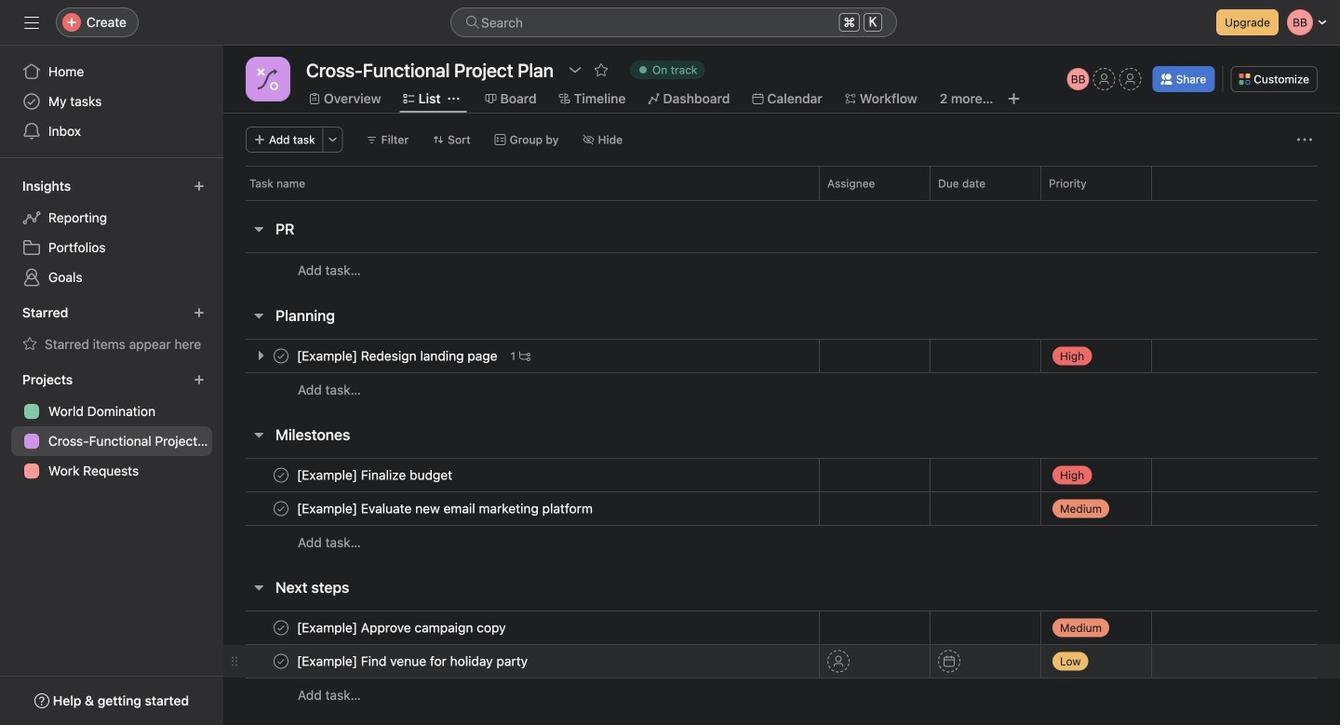 Task type: vqa. For each thing, say whether or not it's contained in the screenshot.
Mark complete option to the bottom
yes



Task type: describe. For each thing, give the bounding box(es) containing it.
mark complete image inside [example] redesign landing page cell
[[270, 345, 292, 367]]

1 subtask image
[[519, 350, 531, 362]]

mark complete image for [example] find venue for holiday party cell
[[270, 650, 292, 672]]

mark complete checkbox for task name text box inside [example] finalize budget cell
[[270, 464, 292, 486]]

task name text field for [example] find venue for holiday party cell
[[293, 652, 533, 671]]

starred element
[[0, 296, 223, 363]]

manage project members image
[[1067, 68, 1090, 90]]

mark complete image for task name text box within the [example] approve campaign copy cell
[[270, 617, 292, 639]]

[example] finalize budget cell
[[223, 458, 819, 492]]

show options image
[[568, 62, 583, 77]]

[example] redesign landing page cell
[[223, 339, 819, 373]]

collapse task list for this group image for 'header milestones' tree grid
[[251, 427, 266, 442]]

expand subtask list for the task [example] redesign landing page image
[[253, 348, 268, 363]]

mark complete checkbox for task name text field in [example] evaluate new email marketing platform cell
[[270, 497, 292, 520]]

task name text field for 'header milestones' tree grid
[[293, 466, 458, 484]]

new insights image
[[194, 181, 205, 192]]

more actions image
[[327, 134, 338, 145]]

more actions image
[[1297, 132, 1312, 147]]

1 collapse task list for this group image from the top
[[251, 222, 266, 236]]

mark complete checkbox inside [example] redesign landing page cell
[[270, 345, 292, 367]]

header planning tree grid
[[223, 339, 1340, 407]]

mark complete checkbox for task name text box within the [example] approve campaign copy cell
[[270, 617, 292, 639]]



Task type: locate. For each thing, give the bounding box(es) containing it.
1 task name text field from the top
[[293, 499, 598, 518]]

header next steps tree grid
[[223, 611, 1340, 712]]

task name text field inside [example] evaluate new email marketing platform cell
[[293, 499, 598, 518]]

add items to starred image
[[194, 307, 205, 318]]

0 vertical spatial mark complete image
[[270, 497, 292, 520]]

add tab image
[[1007, 91, 1022, 106]]

4 collapse task list for this group image from the top
[[251, 580, 266, 595]]

collapse task list for this group image for header planning tree grid
[[251, 308, 266, 323]]

1 vertical spatial task name text field
[[293, 652, 533, 671]]

global element
[[0, 46, 223, 157]]

[example] evaluate new email marketing platform cell
[[223, 491, 819, 526]]

2 vertical spatial mark complete checkbox
[[270, 617, 292, 639]]

None text field
[[302, 53, 558, 87]]

1 mark complete checkbox from the top
[[270, 345, 292, 367]]

Search tasks, projects, and more text field
[[450, 7, 897, 37]]

mark complete checkbox inside [example] find venue for holiday party cell
[[270, 650, 292, 672]]

0 vertical spatial mark complete image
[[270, 345, 292, 367]]

0 vertical spatial task name text field
[[293, 499, 598, 518]]

Mark complete checkbox
[[270, 345, 292, 367], [270, 650, 292, 672]]

insights element
[[0, 169, 223, 296]]

[example] find venue for holiday party cell
[[223, 644, 819, 679]]

2 mark complete image from the top
[[270, 464, 292, 486]]

mark complete checkbox inside [example] finalize budget cell
[[270, 464, 292, 486]]

mark complete image
[[270, 345, 292, 367], [270, 464, 292, 486], [270, 650, 292, 672]]

1 mark complete image from the top
[[270, 345, 292, 367]]

2 task name text field from the top
[[293, 652, 533, 671]]

0 vertical spatial task name text field
[[293, 347, 503, 365]]

mark complete checkbox inside [example] evaluate new email marketing platform cell
[[270, 497, 292, 520]]

task name text field inside [example] find venue for holiday party cell
[[293, 652, 533, 671]]

[example] approve campaign copy cell
[[223, 611, 819, 645]]

1 task name text field from the top
[[293, 347, 503, 365]]

1 vertical spatial task name text field
[[293, 466, 458, 484]]

new project or portfolio image
[[194, 374, 205, 385]]

2 mark complete checkbox from the top
[[270, 650, 292, 672]]

mark complete checkbox inside [example] approve campaign copy cell
[[270, 617, 292, 639]]

Mark complete checkbox
[[270, 464, 292, 486], [270, 497, 292, 520], [270, 617, 292, 639]]

1 vertical spatial mark complete checkbox
[[270, 497, 292, 520]]

1 vertical spatial mark complete image
[[270, 617, 292, 639]]

task name text field inside [example] redesign landing page cell
[[293, 347, 503, 365]]

2 mark complete image from the top
[[270, 617, 292, 639]]

mark complete image inside [example] find venue for holiday party cell
[[270, 650, 292, 672]]

task name text field for [example] evaluate new email marketing platform cell
[[293, 499, 598, 518]]

2 collapse task list for this group image from the top
[[251, 308, 266, 323]]

collapse task list for this group image
[[251, 222, 266, 236], [251, 308, 266, 323], [251, 427, 266, 442], [251, 580, 266, 595]]

add to starred image
[[594, 62, 609, 77]]

task name text field for header next steps 'tree grid'
[[293, 618, 512, 637]]

mark complete image for task name text field in [example] evaluate new email marketing platform cell
[[270, 497, 292, 520]]

0 vertical spatial mark complete checkbox
[[270, 345, 292, 367]]

Task name text field
[[293, 499, 598, 518], [293, 652, 533, 671]]

2 mark complete checkbox from the top
[[270, 497, 292, 520]]

1 mark complete image from the top
[[270, 497, 292, 520]]

1 mark complete checkbox from the top
[[270, 464, 292, 486]]

3 task name text field from the top
[[293, 618, 512, 637]]

task name text field inside [example] finalize budget cell
[[293, 466, 458, 484]]

mark complete image inside [example] finalize budget cell
[[270, 464, 292, 486]]

3 mark complete image from the top
[[270, 650, 292, 672]]

None field
[[450, 7, 897, 37]]

2 vertical spatial mark complete image
[[270, 650, 292, 672]]

hide sidebar image
[[24, 15, 39, 30]]

1 vertical spatial mark complete image
[[270, 464, 292, 486]]

3 collapse task list for this group image from the top
[[251, 427, 266, 442]]

task name text field inside [example] approve campaign copy cell
[[293, 618, 512, 637]]

mark complete image
[[270, 497, 292, 520], [270, 617, 292, 639]]

row
[[223, 166, 1340, 200], [246, 199, 1318, 201], [223, 252, 1340, 288], [223, 339, 1340, 373], [223, 372, 1340, 407], [223, 458, 1340, 492], [223, 491, 1340, 526], [223, 525, 1340, 559], [223, 611, 1340, 645], [223, 644, 1340, 679], [223, 678, 1340, 712]]

2 task name text field from the top
[[293, 466, 458, 484]]

mark complete image for [example] finalize budget cell
[[270, 464, 292, 486]]

mark complete image inside [example] evaluate new email marketing platform cell
[[270, 497, 292, 520]]

1 vertical spatial mark complete checkbox
[[270, 650, 292, 672]]

Task name text field
[[293, 347, 503, 365], [293, 466, 458, 484], [293, 618, 512, 637]]

0 vertical spatial mark complete checkbox
[[270, 464, 292, 486]]

mark complete image inside [example] approve campaign copy cell
[[270, 617, 292, 639]]

line_and_symbols image
[[257, 68, 279, 90]]

collapse task list for this group image for header next steps 'tree grid'
[[251, 580, 266, 595]]

2 vertical spatial task name text field
[[293, 618, 512, 637]]

tab actions image
[[448, 93, 459, 104]]

header milestones tree grid
[[223, 458, 1340, 559]]

3 mark complete checkbox from the top
[[270, 617, 292, 639]]

projects element
[[0, 363, 223, 490]]



